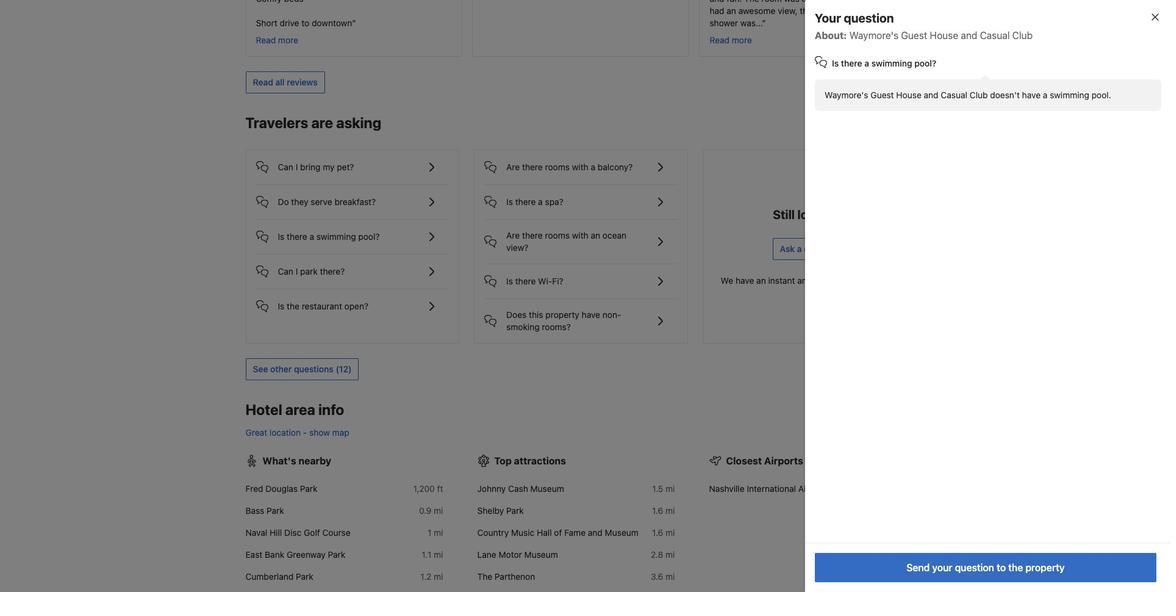 Task type: locate. For each thing, give the bounding box(es) containing it.
1 vertical spatial with
[[572, 230, 589, 241]]

there for is there a swimming pool? button
[[287, 231, 308, 242]]

there up view?
[[523, 230, 543, 241]]

there for is there wi-fi? button
[[516, 276, 536, 286]]

read more
[[256, 35, 298, 45], [710, 35, 753, 45]]

and inside your question about: waymore's guest house and casual club
[[962, 30, 978, 41]]

swimming down your question about: waymore's guest house and casual club
[[872, 58, 913, 68]]

park down cash
[[507, 505, 524, 516]]

2 horizontal spatial have
[[1023, 90, 1041, 100]]

naval hill disc golf course
[[246, 527, 351, 538]]

1 vertical spatial question
[[805, 244, 840, 254]]

there inside are there rooms with an ocean view?
[[523, 230, 543, 241]]

with left ocean on the top right
[[572, 230, 589, 241]]

question inside button
[[805, 244, 840, 254]]

1 vertical spatial can
[[278, 266, 294, 277]]

1.6 mi
[[653, 505, 675, 516], [653, 527, 675, 538]]

2 vertical spatial and
[[588, 527, 603, 538]]

2 vertical spatial swimming
[[317, 231, 356, 242]]

mi for naval hill disc golf course
[[434, 527, 443, 538]]

mi right 1.2
[[434, 571, 443, 582]]

2 more from the left
[[732, 35, 753, 45]]

1 horizontal spatial question
[[844, 11, 895, 25]]

0 vertical spatial property
[[546, 309, 580, 320]]

2 vertical spatial have
[[582, 309, 601, 320]]

club inside your question about: waymore's guest house and casual club
[[1013, 30, 1034, 41]]

can
[[278, 162, 294, 172], [278, 266, 294, 277]]

0 horizontal spatial property
[[546, 309, 580, 320]]

1.5
[[653, 483, 664, 494]]

international
[[747, 483, 797, 494]]

2 rooms from the top
[[545, 230, 570, 241]]

question for ask a question
[[805, 244, 840, 254]]

1 are from the top
[[507, 162, 520, 172]]

1 vertical spatial 1.6
[[653, 527, 664, 538]]

0 horizontal spatial the
[[287, 301, 300, 311]]

are inside are there rooms with an ocean view?
[[507, 230, 520, 241]]

your question dialog
[[786, 0, 1172, 592]]

is the restaurant open?
[[278, 301, 369, 311]]

mi right 1
[[434, 527, 443, 538]]

1 horizontal spatial house
[[931, 30, 959, 41]]

mi for east bank greenway park
[[434, 549, 443, 560]]

there down about:
[[842, 58, 863, 68]]

is there a swimming pool?
[[833, 58, 937, 68], [278, 231, 380, 242]]

park down course
[[328, 549, 346, 560]]

guest
[[902, 30, 928, 41], [871, 90, 895, 100]]

3.6
[[651, 571, 664, 582]]

2 vertical spatial museum
[[525, 549, 558, 560]]

johnny cash museum
[[478, 483, 564, 494]]

nashville
[[710, 483, 745, 494]]

parthenon
[[495, 571, 536, 582]]

0 vertical spatial house
[[931, 30, 959, 41]]

there up is there a spa?
[[523, 162, 543, 172]]

1.6 mi down the 1.5 mi
[[653, 505, 675, 516]]

is left restaurant
[[278, 301, 285, 311]]

1 vertical spatial and
[[925, 90, 939, 100]]

see
[[253, 364, 268, 374]]

0 vertical spatial can
[[278, 162, 294, 172]]

is down do
[[278, 231, 285, 242]]

rooms?
[[542, 322, 571, 332]]

are up is there a spa?
[[507, 162, 520, 172]]

1 vertical spatial club
[[970, 90, 989, 100]]

mi right 3.6
[[666, 571, 675, 582]]

i left bring
[[296, 162, 298, 172]]

questions right the most
[[861, 275, 899, 286]]

0 vertical spatial 1.6
[[653, 505, 664, 516]]

mi up the 2.8 mi
[[666, 527, 675, 538]]

0 vertical spatial is there a swimming pool?
[[833, 58, 937, 68]]

park right the douglas
[[300, 483, 318, 494]]

2 " from the left
[[763, 18, 766, 28]]

0 vertical spatial question
[[844, 11, 895, 25]]

0 horizontal spatial have
[[582, 309, 601, 320]]

1 vertical spatial questions
[[294, 364, 334, 374]]

2 with from the top
[[572, 230, 589, 241]]

there down they
[[287, 231, 308, 242]]

read
[[256, 35, 276, 45], [710, 35, 730, 45], [253, 77, 273, 87]]

1 horizontal spatial the
[[1009, 562, 1024, 573]]

there left spa?
[[516, 197, 536, 207]]

1 vertical spatial pool?
[[359, 231, 380, 242]]

rooms down spa?
[[545, 230, 570, 241]]

1 vertical spatial swimming
[[1051, 90, 1090, 100]]

1 more from the left
[[278, 35, 298, 45]]

motor
[[499, 549, 522, 560]]

0 vertical spatial 1.6 mi
[[653, 505, 675, 516]]

1 vertical spatial i
[[296, 266, 298, 277]]

1.6 down 1.5
[[653, 505, 664, 516]]

0 vertical spatial guest
[[902, 30, 928, 41]]

i for park
[[296, 266, 298, 277]]

questions
[[861, 275, 899, 286], [294, 364, 334, 374]]

can inside button
[[278, 162, 294, 172]]

2 1.6 mi from the top
[[653, 527, 675, 538]]

rooms
[[545, 162, 570, 172], [545, 230, 570, 241]]

1 can from the top
[[278, 162, 294, 172]]

an left instant
[[757, 275, 767, 286]]

0 horizontal spatial "
[[352, 18, 356, 28]]

park for shelby park
[[507, 505, 524, 516]]

2 horizontal spatial and
[[962, 30, 978, 41]]

mi right 1.5
[[666, 483, 675, 494]]

does this property have non- smoking rooms?
[[507, 309, 622, 332]]

1 horizontal spatial property
[[1026, 562, 1066, 573]]

mi down the 1.5 mi
[[666, 505, 675, 516]]

can inside button
[[278, 266, 294, 277]]

0 vertical spatial questions
[[861, 275, 899, 286]]

park
[[300, 483, 318, 494], [267, 505, 284, 516], [507, 505, 524, 516], [328, 549, 346, 560], [296, 571, 314, 582]]

question
[[844, 11, 895, 25], [805, 244, 840, 254], [956, 562, 995, 573]]

0 horizontal spatial to
[[828, 275, 836, 286]]

1 vertical spatial is there a swimming pool?
[[278, 231, 380, 242]]

1 horizontal spatial casual
[[981, 30, 1011, 41]]

rooms for a
[[545, 162, 570, 172]]

(12)
[[336, 364, 352, 374]]

wi-
[[538, 276, 553, 286]]

is there a swimming pool? down do they serve breakfast?
[[278, 231, 380, 242]]

1 horizontal spatial "
[[763, 18, 766, 28]]

0 vertical spatial museum
[[531, 483, 564, 494]]

airports
[[765, 455, 804, 466]]

pool? inside your question dialog
[[915, 58, 937, 68]]

park for cumberland park
[[296, 571, 314, 582]]

2 are from the top
[[507, 230, 520, 241]]

lane
[[478, 549, 497, 560]]

1 mi
[[428, 527, 443, 538]]

1 horizontal spatial an
[[757, 275, 767, 286]]

mi for cumberland park
[[434, 571, 443, 582]]

1.6 mi for country music hall of fame and museum
[[653, 527, 675, 538]]

rooms for an
[[545, 230, 570, 241]]

have right the doesn't on the top right of page
[[1023, 90, 1041, 100]]

"
[[352, 18, 356, 28], [763, 18, 766, 28]]

1.6 mi up the 2.8 mi
[[653, 527, 675, 538]]

0 horizontal spatial house
[[897, 90, 922, 100]]

hotel
[[246, 401, 282, 418]]

travelers are asking
[[246, 114, 382, 131]]

i inside can i bring my pet? button
[[296, 162, 298, 172]]

is up the does
[[507, 276, 513, 286]]

guest inside your question about: waymore's guest house and casual club
[[902, 30, 928, 41]]

to left the most
[[828, 275, 836, 286]]

0 vertical spatial the
[[287, 301, 300, 311]]

1 with from the top
[[572, 162, 589, 172]]

an left ocean on the top right
[[591, 230, 601, 241]]

1 horizontal spatial club
[[1013, 30, 1034, 41]]

1 vertical spatial casual
[[942, 90, 968, 100]]

0 vertical spatial have
[[1023, 90, 1041, 100]]

with
[[572, 162, 589, 172], [572, 230, 589, 241]]

0 vertical spatial to
[[828, 275, 836, 286]]

1.5 mi
[[653, 483, 675, 494]]

1 1.6 mi from the top
[[653, 505, 675, 516]]

pool? down your question about: waymore's guest house and casual club
[[915, 58, 937, 68]]

0 vertical spatial are
[[507, 162, 520, 172]]

i left park on the top left
[[296, 266, 298, 277]]

1.6 for shelby park
[[653, 505, 664, 516]]

0 vertical spatial rooms
[[545, 162, 570, 172]]

is there wi-fi? button
[[485, 264, 678, 289]]

museum down hall
[[525, 549, 558, 560]]

i inside "can i park there?" button
[[296, 266, 298, 277]]

pool? inside button
[[359, 231, 380, 242]]

1 vertical spatial the
[[1009, 562, 1024, 573]]

2 horizontal spatial swimming
[[1051, 90, 1090, 100]]

is down about:
[[833, 58, 839, 68]]

1 vertical spatial to
[[997, 562, 1007, 573]]

the
[[478, 571, 493, 582]]

cumberland park
[[246, 571, 314, 582]]

swimming up "can i park there?" button
[[317, 231, 356, 242]]

have inside does this property have non- smoking rooms?
[[582, 309, 601, 320]]

pool? up "can i park there?" button
[[359, 231, 380, 242]]

1 horizontal spatial more
[[732, 35, 753, 45]]

museum down attractions
[[531, 483, 564, 494]]

property
[[546, 309, 580, 320], [1026, 562, 1066, 573]]

1 horizontal spatial read more button
[[710, 34, 753, 46]]

0 vertical spatial and
[[962, 30, 978, 41]]

2 read more from the left
[[710, 35, 753, 45]]

nearby
[[299, 455, 332, 466]]

are up view?
[[507, 230, 520, 241]]

0 horizontal spatial swimming
[[317, 231, 356, 242]]

1 read more button from the left
[[256, 34, 298, 46]]

1 vertical spatial are
[[507, 230, 520, 241]]

0 vertical spatial with
[[572, 162, 589, 172]]

is inside your question dialog
[[833, 58, 839, 68]]

1 horizontal spatial pool?
[[915, 58, 937, 68]]

they
[[291, 197, 309, 207]]

1 horizontal spatial guest
[[902, 30, 928, 41]]

mi right 0.9
[[434, 505, 443, 516]]

read all reviews
[[253, 77, 318, 87]]

casual up the doesn't on the top right of page
[[981, 30, 1011, 41]]

museum right fame
[[605, 527, 639, 538]]

1.6
[[653, 505, 664, 516], [653, 527, 664, 538]]

1 horizontal spatial read more
[[710, 35, 753, 45]]

what's nearby
[[263, 455, 332, 466]]

ask
[[780, 244, 795, 254]]

info
[[319, 401, 344, 418]]

read inside button
[[253, 77, 273, 87]]

can left bring
[[278, 162, 294, 172]]

doesn't
[[991, 90, 1021, 100]]

0 horizontal spatial read more
[[256, 35, 298, 45]]

fred douglas park
[[246, 483, 318, 494]]

park
[[300, 266, 318, 277]]

send your question to the property
[[907, 562, 1066, 573]]

museum for johnny cash museum
[[531, 483, 564, 494]]

0 vertical spatial pool?
[[915, 58, 937, 68]]

0 horizontal spatial an
[[591, 230, 601, 241]]

1 1.6 from the top
[[653, 505, 664, 516]]

0 horizontal spatial guest
[[871, 90, 895, 100]]

is for is there a swimming pool? button
[[278, 231, 285, 242]]

1 horizontal spatial is there a swimming pool?
[[833, 58, 937, 68]]

my
[[323, 162, 335, 172]]

greenway
[[287, 549, 326, 560]]

we have an instant answer to most questions
[[721, 275, 899, 286]]

with up is there a spa? button
[[572, 162, 589, 172]]

2 read more button from the left
[[710, 34, 753, 46]]

house inside your question about: waymore's guest house and casual club
[[931, 30, 959, 41]]

with inside are there rooms with an ocean view?
[[572, 230, 589, 241]]

pool?
[[915, 58, 937, 68], [359, 231, 380, 242]]

1 horizontal spatial swimming
[[872, 58, 913, 68]]

1 i from the top
[[296, 162, 298, 172]]

have right we
[[736, 275, 755, 286]]

1 rooms from the top
[[545, 162, 570, 172]]

there for is there a spa? button
[[516, 197, 536, 207]]

attractions
[[514, 455, 566, 466]]

1 vertical spatial rooms
[[545, 230, 570, 241]]

rooms up spa?
[[545, 162, 570, 172]]

east bank greenway park
[[246, 549, 346, 560]]

is there a swimming pool? down your question about: waymore's guest house and casual club
[[833, 58, 937, 68]]

swimming
[[872, 58, 913, 68], [1051, 90, 1090, 100], [317, 231, 356, 242]]

to
[[828, 275, 836, 286], [997, 562, 1007, 573]]

to right your
[[997, 562, 1007, 573]]

is for is there a spa? button
[[507, 197, 513, 207]]

mi right 2.8
[[666, 549, 675, 560]]

1 vertical spatial house
[[897, 90, 922, 100]]

2 vertical spatial question
[[956, 562, 995, 573]]

1 read more from the left
[[256, 35, 298, 45]]

mi
[[666, 483, 675, 494], [434, 505, 443, 516], [666, 505, 675, 516], [434, 527, 443, 538], [666, 527, 675, 538], [434, 549, 443, 560], [666, 549, 675, 560], [434, 571, 443, 582], [666, 571, 675, 582]]

closest airports
[[727, 455, 804, 466]]

read more for second read more button from left
[[710, 35, 753, 45]]

0 horizontal spatial club
[[970, 90, 989, 100]]

0 horizontal spatial more
[[278, 35, 298, 45]]

1 horizontal spatial and
[[925, 90, 939, 100]]

the inside button
[[287, 301, 300, 311]]

send your question to the property button
[[816, 553, 1157, 582]]

park down greenway
[[296, 571, 314, 582]]

" for first read more button from left
[[352, 18, 356, 28]]

1.2
[[421, 571, 432, 582]]

0 vertical spatial club
[[1013, 30, 1034, 41]]

instant
[[769, 275, 796, 286]]

open?
[[345, 301, 369, 311]]

does
[[507, 309, 527, 320]]

1 vertical spatial 1.6 mi
[[653, 527, 675, 538]]

1 horizontal spatial to
[[997, 562, 1007, 573]]

can left park on the top left
[[278, 266, 294, 277]]

0 horizontal spatial pool?
[[359, 231, 380, 242]]

questions left (12)
[[294, 364, 334, 374]]

1.6 up 2.8
[[653, 527, 664, 538]]

there left wi-
[[516, 276, 536, 286]]

fi?
[[553, 276, 564, 286]]

2 i from the top
[[296, 266, 298, 277]]

casual left the doesn't on the top right of page
[[942, 90, 968, 100]]

2 1.6 from the top
[[653, 527, 664, 538]]

0 vertical spatial an
[[591, 230, 601, 241]]

view?
[[507, 242, 529, 253]]

swimming left pool.
[[1051, 90, 1090, 100]]

there
[[842, 58, 863, 68], [523, 162, 543, 172], [516, 197, 536, 207], [523, 230, 543, 241], [287, 231, 308, 242], [516, 276, 536, 286]]

0 horizontal spatial casual
[[942, 90, 968, 100]]

0 horizontal spatial is there a swimming pool?
[[278, 231, 380, 242]]

bank
[[265, 549, 285, 560]]

rooms inside are there rooms with an ocean view?
[[545, 230, 570, 241]]

have left non-
[[582, 309, 601, 320]]

can i park there?
[[278, 266, 345, 277]]

question inside button
[[956, 562, 995, 573]]

0 horizontal spatial read more button
[[256, 34, 298, 46]]

0 horizontal spatial questions
[[294, 364, 334, 374]]

mi right 1.1
[[434, 549, 443, 560]]

0 vertical spatial waymore's
[[850, 30, 899, 41]]

shelby park
[[478, 505, 524, 516]]

1 " from the left
[[352, 18, 356, 28]]

an
[[591, 230, 601, 241], [757, 275, 767, 286]]

0 horizontal spatial and
[[588, 527, 603, 538]]

park right bass
[[267, 505, 284, 516]]

0 vertical spatial i
[[296, 162, 298, 172]]

2 horizontal spatial question
[[956, 562, 995, 573]]

are inside are there rooms with a balcony? button
[[507, 162, 520, 172]]

is left spa?
[[507, 197, 513, 207]]

" for second read more button from left
[[763, 18, 766, 28]]

1 horizontal spatial have
[[736, 275, 755, 286]]

1 vertical spatial property
[[1026, 562, 1066, 573]]

with for a
[[572, 162, 589, 172]]

waymore's
[[850, 30, 899, 41], [825, 90, 869, 100]]

reviews
[[287, 77, 318, 87]]

0 vertical spatial casual
[[981, 30, 1011, 41]]

2 can from the top
[[278, 266, 294, 277]]

with for an
[[572, 230, 589, 241]]

1 horizontal spatial questions
[[861, 275, 899, 286]]

0 horizontal spatial question
[[805, 244, 840, 254]]



Task type: vqa. For each thing, say whether or not it's contained in the screenshot.


Task type: describe. For each thing, give the bounding box(es) containing it.
fame
[[565, 527, 586, 538]]

send
[[907, 562, 931, 573]]

area
[[286, 401, 316, 418]]

johnny
[[478, 483, 506, 494]]

property inside does this property have non- smoking rooms?
[[546, 309, 580, 320]]

looking?
[[798, 208, 847, 222]]

pool.
[[1092, 90, 1112, 100]]

are there rooms with a balcony? button
[[485, 150, 678, 175]]

there for are there rooms with an ocean view? button
[[523, 230, 543, 241]]

mi for the parthenon
[[666, 571, 675, 582]]

are there rooms with an ocean view? button
[[485, 220, 678, 254]]

closest
[[727, 455, 762, 466]]

disc
[[284, 527, 302, 538]]

the parthenon
[[478, 571, 536, 582]]

the inside button
[[1009, 562, 1024, 573]]

museum for lane motor museum
[[525, 549, 558, 560]]

are there rooms with an ocean view?
[[507, 230, 627, 253]]

travelers
[[246, 114, 308, 131]]

ask a question button
[[773, 238, 847, 260]]

naval
[[246, 527, 267, 538]]

spa?
[[545, 197, 564, 207]]

of
[[554, 527, 562, 538]]

see other questions (12) button
[[246, 358, 359, 380]]

questions inside see other questions (12) button
[[294, 364, 334, 374]]

park for bass park
[[267, 505, 284, 516]]

0 vertical spatial swimming
[[872, 58, 913, 68]]

swimming inside button
[[317, 231, 356, 242]]

is there a swimming pool? button
[[256, 220, 449, 244]]

there?
[[320, 266, 345, 277]]

have inside your question dialog
[[1023, 90, 1041, 100]]

airport
[[799, 483, 826, 494]]

1 vertical spatial museum
[[605, 527, 639, 538]]

more for first read more button from left
[[278, 35, 298, 45]]

your question about: waymore's guest house and casual club
[[816, 11, 1034, 41]]

mi for johnny cash museum
[[666, 483, 675, 494]]

hotel area info
[[246, 401, 344, 418]]

golf
[[304, 527, 320, 538]]

is there a spa?
[[507, 197, 564, 207]]

2.8
[[651, 549, 664, 560]]

still looking?
[[774, 208, 847, 222]]

is for the is the restaurant open? button
[[278, 301, 285, 311]]

your
[[816, 11, 842, 25]]

is there a swimming pool? inside your question dialog
[[833, 58, 937, 68]]

mi for bass park
[[434, 505, 443, 516]]

are there rooms with a balcony?
[[507, 162, 633, 172]]

1 vertical spatial have
[[736, 275, 755, 286]]

mi for shelby park
[[666, 505, 675, 516]]

is for is there wi-fi? button
[[507, 276, 513, 286]]

do
[[278, 197, 289, 207]]

1,200 ft
[[414, 483, 443, 494]]

does this property have non- smoking rooms? button
[[485, 299, 678, 333]]

east
[[246, 549, 263, 560]]

top
[[495, 455, 512, 466]]

are for are there rooms with a balcony?
[[507, 162, 520, 172]]

course
[[323, 527, 351, 538]]

2.8 mi
[[651, 549, 675, 560]]

serve
[[311, 197, 332, 207]]

music
[[511, 527, 535, 538]]

there for are there rooms with a balcony? button
[[523, 162, 543, 172]]

country
[[478, 527, 509, 538]]

do they serve breakfast? button
[[256, 185, 449, 209]]

more for second read more button from left
[[732, 35, 753, 45]]

can for can i bring my pet?
[[278, 162, 294, 172]]

breakfast?
[[335, 197, 376, 207]]

hall
[[537, 527, 552, 538]]

waymore's inside your question about: waymore's guest house and casual club
[[850, 30, 899, 41]]

we
[[721, 275, 734, 286]]

hill
[[270, 527, 282, 538]]

can i park there? button
[[256, 255, 449, 279]]

douglas
[[266, 483, 298, 494]]

mi for lane motor museum
[[666, 549, 675, 560]]

restaurant
[[302, 301, 342, 311]]

there inside your question dialog
[[842, 58, 863, 68]]

ft
[[437, 483, 443, 494]]

smoking
[[507, 322, 540, 332]]

this
[[529, 309, 544, 320]]

question inside your question about: waymore's guest house and casual club
[[844, 11, 895, 25]]

can for can i park there?
[[278, 266, 294, 277]]

to inside button
[[997, 562, 1007, 573]]

is the restaurant open? button
[[256, 289, 449, 314]]

1.1 mi
[[422, 549, 443, 560]]

do they serve breakfast?
[[278, 197, 376, 207]]

most
[[839, 275, 858, 286]]

what's
[[263, 455, 296, 466]]

all
[[276, 77, 285, 87]]

cash
[[509, 483, 528, 494]]

is there a swimming pool? inside button
[[278, 231, 380, 242]]

non-
[[603, 309, 622, 320]]

an inside are there rooms with an ocean view?
[[591, 230, 601, 241]]

question for send your question to the property
[[956, 562, 995, 573]]

1.6 mi for shelby park
[[653, 505, 675, 516]]

answer
[[798, 275, 826, 286]]

i for bring
[[296, 162, 298, 172]]

other
[[270, 364, 292, 374]]

1 vertical spatial guest
[[871, 90, 895, 100]]

can i bring my pet?
[[278, 162, 354, 172]]

property inside button
[[1026, 562, 1066, 573]]

fred
[[246, 483, 263, 494]]

are for are there rooms with an ocean view?
[[507, 230, 520, 241]]

bass
[[246, 505, 265, 516]]

3.6 mi
[[651, 571, 675, 582]]

1 vertical spatial waymore's
[[825, 90, 869, 100]]

shelby
[[478, 505, 504, 516]]

0.9
[[419, 505, 432, 516]]

1.6 for country music hall of fame and museum
[[653, 527, 664, 538]]

1.1
[[422, 549, 432, 560]]

read more for first read more button from left
[[256, 35, 298, 45]]

see other questions (12)
[[253, 364, 352, 374]]

ask a question
[[780, 244, 840, 254]]

1 vertical spatial an
[[757, 275, 767, 286]]

mi for country music hall of fame and museum
[[666, 527, 675, 538]]

bass park
[[246, 505, 284, 516]]

is there wi-fi?
[[507, 276, 564, 286]]

asking
[[336, 114, 382, 131]]

top attractions
[[495, 455, 566, 466]]

country music hall of fame and museum
[[478, 527, 639, 538]]

casual inside your question about: waymore's guest house and casual club
[[981, 30, 1011, 41]]

still
[[774, 208, 795, 222]]



